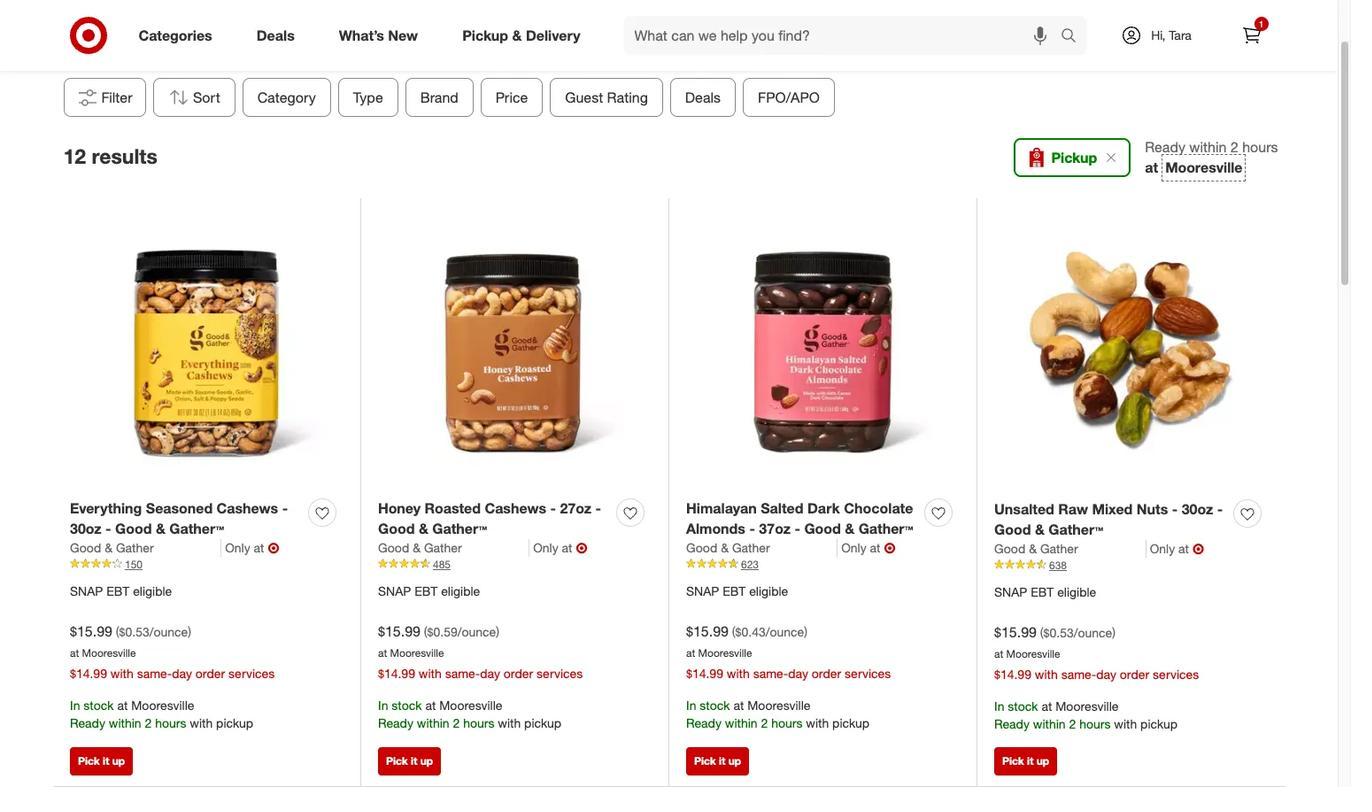 Task type: locate. For each thing, give the bounding box(es) containing it.
-
[[282, 499, 288, 517], [550, 499, 556, 517], [596, 499, 601, 517], [1172, 500, 1178, 518], [1217, 500, 1223, 518], [105, 520, 111, 537], [749, 520, 755, 537], [795, 520, 800, 537]]

cashews for roasted
[[485, 499, 546, 517]]

gather up 638
[[1040, 541, 1078, 556]]

12
[[642, 35, 658, 53], [63, 143, 86, 168]]

himalayan
[[686, 499, 757, 517]]

ebt down 623
[[723, 583, 746, 598]]

new
[[388, 26, 418, 44]]

guest rating
[[565, 89, 648, 106]]

cashews for seasoned
[[217, 499, 278, 517]]

2 for himalayan salted dark chocolate almonds - 37oz - good & gather™
[[761, 716, 768, 731]]

same-
[[137, 666, 172, 681], [445, 666, 480, 681], [753, 666, 788, 681], [1061, 667, 1096, 682]]

eligible for roasted
[[441, 583, 480, 598]]

eligible down the 485
[[441, 583, 480, 598]]

) for raw
[[1112, 625, 1116, 640]]

ebt
[[106, 583, 130, 598], [415, 583, 438, 598], [723, 583, 746, 598], [1031, 584, 1054, 599]]

pickup
[[216, 716, 253, 731], [524, 716, 561, 731], [832, 716, 870, 731], [1141, 717, 1178, 732]]

$15.99 ( $0.53 /ounce ) at mooresville $14.99 with same-day order services for &
[[994, 623, 1199, 682]]

0 vertical spatial deals
[[257, 26, 295, 44]]

¬
[[268, 539, 279, 557], [576, 539, 588, 557], [884, 539, 896, 557], [1193, 540, 1204, 558]]

hours for unsalted raw mixed nuts - 30oz - good & gather™
[[1080, 717, 1111, 732]]

in stock at  mooresville ready within 2 hours with pickup for raw
[[994, 699, 1178, 732]]

only up "150" link
[[225, 540, 250, 555]]

himalayan salted dark chocolate almonds - 37oz - good & gather™ link
[[686, 499, 917, 539]]

only at ¬ down 'everything seasoned cashews - 30oz - good & gather™'
[[225, 539, 279, 557]]

snap ebt eligible down the 485
[[378, 583, 480, 598]]

same- inside $15.99 ( $0.43 /ounce ) at mooresville $14.99 with same-day order services
[[753, 666, 788, 681]]

4 it from the left
[[1027, 754, 1034, 768]]

$0.53 down 638
[[1044, 625, 1074, 640]]

brand
[[420, 89, 458, 106]]

/ounce
[[149, 624, 188, 639], [458, 624, 496, 639], [766, 624, 804, 639], [1074, 625, 1112, 640]]

3 pick from the left
[[694, 754, 716, 768]]

snap down everything
[[70, 583, 103, 598]]

good & gather link up the 485
[[378, 539, 530, 557]]

30oz
[[1182, 500, 1213, 518], [70, 520, 102, 537]]

in stock at  mooresville ready within 2 hours with pickup for seasoned
[[70, 698, 253, 731]]

stock for honey roasted cashews - 27oz - good & gather™
[[392, 698, 422, 713]]

results
[[92, 143, 157, 168]]

2 it from the left
[[411, 754, 417, 768]]

pickup for pickup & delivery
[[462, 26, 508, 44]]

12 items
[[642, 35, 696, 53]]

guest
[[565, 89, 603, 106]]

& inside the honey roasted cashews - 27oz - good & gather™
[[419, 520, 428, 537]]

in stock at  mooresville ready within 2 hours with pickup
[[70, 698, 253, 731], [378, 698, 561, 731], [686, 698, 870, 731], [994, 699, 1178, 732]]

638
[[1049, 558, 1067, 572]]

only at ¬ for himalayan salted dark chocolate almonds - 37oz - good & gather™
[[841, 539, 896, 557]]

2 inside ready within 2 hours at mooresville
[[1231, 138, 1239, 156]]

gather™ inside the unsalted raw mixed nuts - 30oz - good & gather™
[[1049, 521, 1104, 538]]

pick it up for unsalted raw mixed nuts - 30oz - good & gather™
[[1002, 754, 1049, 768]]

) right $0.43
[[804, 624, 808, 639]]

cashews inside the honey roasted cashews - 27oz - good & gather™
[[485, 499, 546, 517]]

pick it up button for everything seasoned cashews - 30oz - good & gather™
[[70, 747, 133, 776]]

deals down items
[[685, 89, 721, 106]]

ready for everything seasoned cashews - 30oz - good & gather™
[[70, 716, 105, 731]]

gather for roasted
[[424, 540, 462, 555]]

in for everything seasoned cashews - 30oz - good & gather™
[[70, 698, 80, 713]]

only up 485 link
[[533, 540, 559, 555]]

in
[[70, 698, 80, 713], [378, 698, 388, 713], [686, 698, 696, 713], [994, 699, 1005, 714]]

in stock at  mooresville ready within 2 hours with pickup for salted
[[686, 698, 870, 731]]

search button
[[1052, 16, 1095, 58]]

623 link
[[686, 557, 959, 572]]

up
[[112, 754, 125, 768], [420, 754, 433, 768], [729, 754, 741, 768], [1037, 754, 1049, 768]]

within for honey roasted cashews - 27oz - good & gather™
[[417, 716, 449, 731]]

hours for himalayan salted dark chocolate almonds - 37oz - good & gather™
[[771, 716, 803, 731]]

$15.99 inside $15.99 ( $0.59 /ounce ) at mooresville $14.99 with same-day order services
[[378, 622, 421, 640]]

order for roasted
[[504, 666, 533, 681]]

good & gather up 638
[[994, 541, 1078, 556]]

4 up from the left
[[1037, 754, 1049, 768]]

within
[[1190, 138, 1227, 156], [109, 716, 141, 731], [417, 716, 449, 731], [725, 716, 758, 731], [1033, 717, 1066, 732]]

2 pick from the left
[[386, 754, 408, 768]]

) down "150" link
[[188, 624, 191, 639]]

eligible down 638
[[1057, 584, 1097, 599]]

4 pick it up from the left
[[1002, 754, 1049, 768]]

raw
[[1058, 500, 1088, 518]]

/ounce down 638 link
[[1074, 625, 1112, 640]]

2 cashews from the left
[[485, 499, 546, 517]]

pickup for himalayan salted dark chocolate almonds - 37oz - good & gather™
[[832, 716, 870, 731]]

¬ for everything seasoned cashews - 30oz - good & gather™
[[268, 539, 279, 557]]

it for everything seasoned cashews - 30oz - good & gather™
[[103, 754, 109, 768]]

ebt down 638
[[1031, 584, 1054, 599]]

623
[[741, 558, 759, 571]]

( inside $15.99 ( $0.59 /ounce ) at mooresville $14.99 with same-day order services
[[424, 624, 427, 639]]

pickup
[[462, 26, 508, 44], [1051, 149, 1097, 166]]

( for honey roasted cashews - 27oz - good & gather™
[[424, 624, 427, 639]]

in for himalayan salted dark chocolate almonds - 37oz - good & gather™
[[686, 698, 696, 713]]

only at ¬ for unsalted raw mixed nuts - 30oz - good & gather™
[[1150, 540, 1204, 558]]

2
[[1231, 138, 1239, 156], [145, 716, 152, 731], [453, 716, 460, 731], [761, 716, 768, 731], [1069, 717, 1076, 732]]

0 vertical spatial 30oz
[[1182, 500, 1213, 518]]

$15.99 for everything seasoned cashews - 30oz - good & gather™
[[70, 622, 112, 640]]

30oz inside 'everything seasoned cashews - 30oz - good & gather™'
[[70, 520, 102, 537]]

$0.53 for good
[[1044, 625, 1074, 640]]

deals
[[257, 26, 295, 44], [685, 89, 721, 106]]

/ounce inside $15.99 ( $0.59 /ounce ) at mooresville $14.99 with same-day order services
[[458, 624, 496, 639]]

pick
[[78, 754, 100, 768], [386, 754, 408, 768], [694, 754, 716, 768], [1002, 754, 1024, 768]]

with inside $15.99 ( $0.59 /ounce ) at mooresville $14.99 with same-day order services
[[419, 666, 442, 681]]

cashews
[[217, 499, 278, 517], [485, 499, 546, 517]]

(
[[116, 624, 119, 639], [424, 624, 427, 639], [732, 624, 736, 639], [1040, 625, 1044, 640]]

only at ¬ for everything seasoned cashews - 30oz - good & gather™
[[225, 539, 279, 557]]

$15.99 inside $15.99 ( $0.43 /ounce ) at mooresville $14.99 with same-day order services
[[686, 622, 729, 640]]

/ounce inside $15.99 ( $0.43 /ounce ) at mooresville $14.99 with same-day order services
[[766, 624, 804, 639]]

$14.99
[[70, 666, 107, 681], [378, 666, 415, 681], [686, 666, 723, 681], [994, 667, 1032, 682]]

same- inside $15.99 ( $0.59 /ounce ) at mooresville $14.99 with same-day order services
[[445, 666, 480, 681]]

mixed
[[1092, 500, 1133, 518]]

1 it from the left
[[103, 754, 109, 768]]

0 horizontal spatial pickup
[[462, 26, 508, 44]]

3 up from the left
[[729, 754, 741, 768]]

12 for 12 items
[[642, 35, 658, 53]]

$14.99 inside $15.99 ( $0.43 /ounce ) at mooresville $14.99 with same-day order services
[[686, 666, 723, 681]]

only up 638 link
[[1150, 541, 1175, 556]]

2 pick it up from the left
[[386, 754, 433, 768]]

0 horizontal spatial cashews
[[217, 499, 278, 517]]

only at ¬ down chocolate
[[841, 539, 896, 557]]

type
[[353, 89, 383, 106]]

snap ebt eligible down 623
[[686, 583, 788, 598]]

at inside $15.99 ( $0.43 /ounce ) at mooresville $14.99 with same-day order services
[[686, 646, 695, 659]]

only at ¬ down nuts
[[1150, 540, 1204, 558]]

deals inside 'link'
[[257, 26, 295, 44]]

12 for 12 results
[[63, 143, 86, 168]]

) right $0.59
[[496, 624, 499, 639]]

at
[[1145, 159, 1158, 176], [254, 540, 264, 555], [562, 540, 573, 555], [870, 540, 881, 555], [1179, 541, 1189, 556], [70, 646, 79, 659], [378, 646, 387, 659], [686, 646, 695, 659], [994, 647, 1004, 660], [117, 698, 128, 713], [425, 698, 436, 713], [734, 698, 744, 713], [1042, 699, 1052, 714]]

1 pick it up button from the left
[[70, 747, 133, 776]]

good inside himalayan salted dark chocolate almonds - 37oz - good & gather™
[[804, 520, 841, 537]]

snap ebt eligible for honey roasted cashews - 27oz - good & gather™
[[378, 583, 480, 598]]

0 horizontal spatial 30oz
[[70, 520, 102, 537]]

eligible down 623
[[749, 583, 788, 598]]

) for roasted
[[496, 624, 499, 639]]

roasted
[[425, 499, 481, 517]]

hours for everything seasoned cashews - 30oz - good & gather™
[[155, 716, 186, 731]]

1 horizontal spatial deals
[[685, 89, 721, 106]]

himalayan salted dark chocolate almonds - 37oz - good & gather™
[[686, 499, 913, 537]]

/ounce down "150" link
[[149, 624, 188, 639]]

snap ebt eligible down 638
[[994, 584, 1097, 599]]

good & gather
[[70, 540, 154, 555], [378, 540, 462, 555], [686, 540, 770, 555], [994, 541, 1078, 556]]

pick for himalayan salted dark chocolate almonds - 37oz - good & gather™
[[694, 754, 716, 768]]

good & gather link for raw
[[994, 540, 1146, 558]]

12 left items
[[642, 35, 658, 53]]

3 pick it up button from the left
[[686, 747, 749, 776]]

0 vertical spatial 12
[[642, 35, 658, 53]]

1 vertical spatial pickup
[[1051, 149, 1097, 166]]

eligible
[[133, 583, 172, 598], [441, 583, 480, 598], [749, 583, 788, 598], [1057, 584, 1097, 599]]

& inside the unsalted raw mixed nuts - 30oz - good & gather™
[[1035, 521, 1045, 538]]

pickup for unsalted raw mixed nuts - 30oz - good & gather™
[[1141, 717, 1178, 732]]

eligible down 150
[[133, 583, 172, 598]]

1 horizontal spatial pickup
[[1051, 149, 1097, 166]]

services inside $15.99 ( $0.59 /ounce ) at mooresville $14.99 with same-day order services
[[537, 666, 583, 681]]

mooresville button
[[1165, 158, 1243, 178]]

( for unsalted raw mixed nuts - 30oz - good & gather™
[[1040, 625, 1044, 640]]

150
[[125, 558, 143, 571]]

gather™ down raw on the right
[[1049, 521, 1104, 538]]

day inside $15.99 ( $0.43 /ounce ) at mooresville $14.99 with same-day order services
[[788, 666, 808, 681]]

0 horizontal spatial 12
[[63, 143, 86, 168]]

1 vertical spatial deals
[[685, 89, 721, 106]]

gather up 623
[[732, 540, 770, 555]]

category button
[[242, 78, 331, 117]]

snap down unsalted
[[994, 584, 1028, 599]]

snap ebt eligible
[[70, 583, 172, 598], [378, 583, 480, 598], [686, 583, 788, 598], [994, 584, 1097, 599]]

snap down the honey
[[378, 583, 411, 598]]

) inside $15.99 ( $0.59 /ounce ) at mooresville $14.99 with same-day order services
[[496, 624, 499, 639]]

30oz right nuts
[[1182, 500, 1213, 518]]

gather for seasoned
[[116, 540, 154, 555]]

$0.53
[[119, 624, 149, 639], [1044, 625, 1074, 640]]

snap down almonds
[[686, 583, 719, 598]]

snap ebt eligible down 150
[[70, 583, 172, 598]]

snap for himalayan salted dark chocolate almonds - 37oz - good & gather™
[[686, 583, 719, 598]]

¬ for himalayan salted dark chocolate almonds - 37oz - good & gather™
[[884, 539, 896, 557]]

cashews right seasoned
[[217, 499, 278, 517]]

cashews up 485 link
[[485, 499, 546, 517]]

only up 623 link
[[841, 540, 867, 555]]

order
[[196, 666, 225, 681], [504, 666, 533, 681], [812, 666, 841, 681], [1120, 667, 1150, 682]]

3 it from the left
[[719, 754, 726, 768]]

it for unsalted raw mixed nuts - 30oz - good & gather™
[[1027, 754, 1034, 768]]

2 for unsalted raw mixed nuts - 30oz - good & gather™
[[1069, 717, 1076, 732]]

day for raw
[[1096, 667, 1117, 682]]

ready for himalayan salted dark chocolate almonds - 37oz - good & gather™
[[686, 716, 722, 731]]

what's
[[339, 26, 384, 44]]

1 horizontal spatial $0.53
[[1044, 625, 1074, 640]]

1 pick it up from the left
[[78, 754, 125, 768]]

$0.53 down 150
[[119, 624, 149, 639]]

pick it up button for honey roasted cashews - 27oz - good & gather™
[[378, 747, 441, 776]]

services inside $15.99 ( $0.43 /ounce ) at mooresville $14.99 with same-day order services
[[845, 666, 891, 681]]

honey roasted cashews - 27oz - good & gather™ image
[[378, 216, 651, 488], [378, 216, 651, 488]]

ebt down 150
[[106, 583, 130, 598]]

gather up the 485
[[424, 540, 462, 555]]

good & gather up the 485
[[378, 540, 462, 555]]

1 horizontal spatial 30oz
[[1182, 500, 1213, 518]]

everything seasoned cashews - 30oz - good & gather™ image
[[70, 216, 343, 488], [70, 216, 343, 488]]

price button
[[480, 78, 543, 117]]

deals up category button
[[257, 26, 295, 44]]

same- for raw
[[1061, 667, 1096, 682]]

honey roasted cashews - 27oz - good & gather™
[[378, 499, 601, 537]]

gather™ down roasted
[[432, 520, 487, 537]]

day for seasoned
[[172, 666, 192, 681]]

$14.99 inside $15.99 ( $0.59 /ounce ) at mooresville $14.99 with same-day order services
[[378, 666, 415, 681]]

cashews inside 'everything seasoned cashews - 30oz - good & gather™'
[[217, 499, 278, 517]]

gather™ down chocolate
[[859, 520, 913, 537]]

items
[[662, 35, 696, 53]]

pick for everything seasoned cashews - 30oz - good & gather™
[[78, 754, 100, 768]]

1 pick from the left
[[78, 754, 100, 768]]

search
[[1052, 28, 1095, 46]]

1 cashews from the left
[[217, 499, 278, 517]]

/ounce down 485 link
[[458, 624, 496, 639]]

services
[[229, 666, 275, 681], [537, 666, 583, 681], [845, 666, 891, 681], [1153, 667, 1199, 682]]

)
[[188, 624, 191, 639], [496, 624, 499, 639], [804, 624, 808, 639], [1112, 625, 1116, 640]]

day inside $15.99 ( $0.59 /ounce ) at mooresville $14.99 with same-day order services
[[480, 666, 500, 681]]

gather™ down seasoned
[[169, 520, 224, 537]]

good & gather link up 638
[[994, 540, 1146, 558]]

it
[[103, 754, 109, 768], [411, 754, 417, 768], [719, 754, 726, 768], [1027, 754, 1034, 768]]

only at ¬
[[225, 539, 279, 557], [533, 539, 588, 557], [841, 539, 896, 557], [1150, 540, 1204, 558]]

12 left results
[[63, 143, 86, 168]]

up for honey roasted cashews - 27oz - good & gather™
[[420, 754, 433, 768]]

$15.99
[[70, 622, 112, 640], [378, 622, 421, 640], [686, 622, 729, 640], [994, 623, 1037, 641]]

4 pick from the left
[[1002, 754, 1024, 768]]

1 horizontal spatial cashews
[[485, 499, 546, 517]]

himalayan salted dark chocolate almonds - 37oz - good & gather™ image
[[686, 216, 959, 488], [686, 216, 959, 488]]

1 vertical spatial 12
[[63, 143, 86, 168]]

pick it up
[[78, 754, 125, 768], [386, 754, 433, 768], [694, 754, 741, 768], [1002, 754, 1049, 768]]

ready
[[1145, 138, 1186, 156], [70, 716, 105, 731], [378, 716, 413, 731], [686, 716, 722, 731], [994, 717, 1030, 732]]

order inside $15.99 ( $0.59 /ounce ) at mooresville $14.99 with same-day order services
[[504, 666, 533, 681]]

0 horizontal spatial $15.99 ( $0.53 /ounce ) at mooresville $14.99 with same-day order services
[[70, 622, 275, 681]]

( inside $15.99 ( $0.43 /ounce ) at mooresville $14.99 with same-day order services
[[732, 624, 736, 639]]

2 pick it up button from the left
[[378, 747, 441, 776]]

gather up 150
[[116, 540, 154, 555]]

/ounce down 623 link
[[766, 624, 804, 639]]

day
[[172, 666, 192, 681], [480, 666, 500, 681], [788, 666, 808, 681], [1096, 667, 1117, 682]]

deals for deals 'link'
[[257, 26, 295, 44]]

good & gather link for roasted
[[378, 539, 530, 557]]

0 vertical spatial pickup
[[462, 26, 508, 44]]

) down 638 link
[[1112, 625, 1116, 640]]

pickup & delivery
[[462, 26, 581, 44]]

eligible for seasoned
[[133, 583, 172, 598]]

gather™
[[169, 520, 224, 537], [432, 520, 487, 537], [859, 520, 913, 537], [1049, 521, 1104, 538]]

3 pick it up from the left
[[694, 754, 741, 768]]

0 horizontal spatial deals
[[257, 26, 295, 44]]

good & gather link up 623
[[686, 539, 838, 557]]

1 vertical spatial 30oz
[[70, 520, 102, 537]]

dark
[[808, 499, 840, 517]]

deals inside "button"
[[685, 89, 721, 106]]

pickup inside button
[[1051, 149, 1097, 166]]

good & gather link up 150
[[70, 539, 222, 557]]

0 horizontal spatial $0.53
[[119, 624, 149, 639]]

$0.59
[[427, 624, 458, 639]]

4 pick it up button from the left
[[994, 747, 1057, 776]]

gather™ inside himalayan salted dark chocolate almonds - 37oz - good & gather™
[[859, 520, 913, 537]]

order inside $15.99 ( $0.43 /ounce ) at mooresville $14.99 with same-day order services
[[812, 666, 841, 681]]

1 up from the left
[[112, 754, 125, 768]]

good
[[115, 520, 152, 537], [378, 520, 415, 537], [804, 520, 841, 537], [994, 521, 1031, 538], [70, 540, 101, 555], [378, 540, 409, 555], [686, 540, 718, 555], [994, 541, 1026, 556]]

tara
[[1169, 27, 1192, 43]]

pick it up button
[[70, 747, 133, 776], [378, 747, 441, 776], [686, 747, 749, 776], [994, 747, 1057, 776]]

gather
[[116, 540, 154, 555], [424, 540, 462, 555], [732, 540, 770, 555], [1040, 541, 1078, 556]]

ebt down the 485
[[415, 583, 438, 598]]

good & gather for unsalted
[[994, 541, 1078, 556]]

1 horizontal spatial $15.99 ( $0.53 /ounce ) at mooresville $14.99 with same-day order services
[[994, 623, 1199, 682]]

1 horizontal spatial 12
[[642, 35, 658, 53]]

30oz inside the unsalted raw mixed nuts - 30oz - good & gather™
[[1182, 500, 1213, 518]]

2 up from the left
[[420, 754, 433, 768]]

/ounce for salted
[[766, 624, 804, 639]]

unsalted raw mixed nuts - 30oz - good & gather™ image
[[994, 216, 1268, 489], [994, 216, 1268, 489]]

only at ¬ down 27oz
[[533, 539, 588, 557]]

good & gather up 150
[[70, 540, 154, 555]]

deals for deals "button"
[[685, 89, 721, 106]]

485 link
[[378, 557, 651, 572]]

ebt for everything seasoned cashews - 30oz - good & gather™
[[106, 583, 130, 598]]

) inside $15.99 ( $0.43 /ounce ) at mooresville $14.99 with same-day order services
[[804, 624, 808, 639]]

within for himalayan salted dark chocolate almonds - 37oz - good & gather™
[[725, 716, 758, 731]]

order for raw
[[1120, 667, 1150, 682]]

good & gather down almonds
[[686, 540, 770, 555]]

pick it up button for unsalted raw mixed nuts - 30oz - good & gather™
[[994, 747, 1057, 776]]

30oz down everything
[[70, 520, 102, 537]]



Task type: vqa. For each thing, say whether or not it's contained in the screenshot.


Task type: describe. For each thing, give the bounding box(es) containing it.
unsalted raw mixed nuts - 30oz - good & gather™
[[994, 500, 1223, 538]]

2 for everything seasoned cashews - 30oz - good & gather™
[[145, 716, 152, 731]]

at inside $15.99 ( $0.59 /ounce ) at mooresville $14.99 with same-day order services
[[378, 646, 387, 659]]

type button
[[338, 78, 398, 117]]

pick for unsalted raw mixed nuts - 30oz - good & gather™
[[1002, 754, 1024, 768]]

pickup button
[[1014, 138, 1131, 177]]

pickup for pickup
[[1051, 149, 1097, 166]]

What can we help you find? suggestions appear below search field
[[624, 16, 1065, 55]]

within for unsalted raw mixed nuts - 30oz - good & gather™
[[1033, 717, 1066, 732]]

what's new link
[[324, 16, 440, 55]]

services for honey roasted cashews - 27oz - good & gather™
[[537, 666, 583, 681]]

deals button
[[670, 78, 736, 117]]

same- for seasoned
[[137, 666, 172, 681]]

only at ¬ for honey roasted cashews - 27oz - good & gather™
[[533, 539, 588, 557]]

up for everything seasoned cashews - 30oz - good & gather™
[[112, 754, 125, 768]]

pickup for everything seasoned cashews - 30oz - good & gather™
[[216, 716, 253, 731]]

485
[[433, 558, 451, 571]]

everything seasoned cashews - 30oz - good & gather™ link
[[70, 499, 301, 539]]

fpo/apo
[[758, 89, 820, 106]]

( for everything seasoned cashews - 30oz - good & gather™
[[116, 624, 119, 639]]

category
[[257, 89, 316, 106]]

within inside ready within 2 hours at mooresville
[[1190, 138, 1227, 156]]

/ounce for seasoned
[[149, 624, 188, 639]]

snap ebt eligible for himalayan salted dark chocolate almonds - 37oz - good & gather™
[[686, 583, 788, 598]]

ready for unsalted raw mixed nuts - 30oz - good & gather™
[[994, 717, 1030, 732]]

only for honey roasted cashews - 27oz - good & gather™
[[533, 540, 559, 555]]

1
[[1259, 19, 1264, 29]]

in for unsalted raw mixed nuts - 30oz - good & gather™
[[994, 699, 1005, 714]]

$14.99 for honey roasted cashews - 27oz - good & gather™
[[378, 666, 415, 681]]

good inside the unsalted raw mixed nuts - 30oz - good & gather™
[[994, 521, 1031, 538]]

in for honey roasted cashews - 27oz - good & gather™
[[378, 698, 388, 713]]

638 link
[[994, 558, 1268, 573]]

brand button
[[405, 78, 473, 117]]

only for everything seasoned cashews - 30oz - good & gather™
[[225, 540, 250, 555]]

ready within 2 hours at mooresville
[[1145, 138, 1278, 176]]

seasoned
[[146, 499, 213, 517]]

stock for everything seasoned cashews - 30oz - good & gather™
[[84, 698, 114, 713]]

rating
[[607, 89, 648, 106]]

good & gather link for salted
[[686, 539, 838, 557]]

sort
[[193, 89, 220, 106]]

good inside the honey roasted cashews - 27oz - good & gather™
[[378, 520, 415, 537]]

guest rating button
[[550, 78, 663, 117]]

price
[[495, 89, 528, 106]]

hours inside ready within 2 hours at mooresville
[[1243, 138, 1278, 156]]

snap for unsalted raw mixed nuts - 30oz - good & gather™
[[994, 584, 1028, 599]]

) for salted
[[804, 624, 808, 639]]

gather™ inside 'everything seasoned cashews - 30oz - good & gather™'
[[169, 520, 224, 537]]

unsalted
[[994, 500, 1055, 518]]

pickup & delivery link
[[447, 16, 603, 55]]

filter button
[[63, 78, 146, 117]]

stock for himalayan salted dark chocolate almonds - 37oz - good & gather™
[[700, 698, 730, 713]]

$15.99 for honey roasted cashews - 27oz - good & gather™
[[378, 622, 421, 640]]

day for salted
[[788, 666, 808, 681]]

almonds
[[686, 520, 746, 537]]

fpo/apo button
[[743, 78, 835, 117]]

37oz
[[759, 520, 791, 537]]

at inside ready within 2 hours at mooresville
[[1145, 159, 1158, 176]]

eligible for salted
[[749, 583, 788, 598]]

up for himalayan salted dark chocolate almonds - 37oz - good & gather™
[[729, 754, 741, 768]]

same- for roasted
[[445, 666, 480, 681]]

$14.99 for unsalted raw mixed nuts - 30oz - good & gather™
[[994, 667, 1032, 682]]

pick for honey roasted cashews - 27oz - good & gather™
[[386, 754, 408, 768]]

it for himalayan salted dark chocolate almonds - 37oz - good & gather™
[[719, 754, 726, 768]]

in stock at  mooresville ready within 2 hours with pickup for roasted
[[378, 698, 561, 731]]

salted
[[761, 499, 804, 517]]

snap ebt eligible for unsalted raw mixed nuts - 30oz - good & gather™
[[994, 584, 1097, 599]]

mooresville inside $15.99 ( $0.59 /ounce ) at mooresville $14.99 with same-day order services
[[390, 646, 444, 659]]

$15.99 for himalayan salted dark chocolate almonds - 37oz - good & gather™
[[686, 622, 729, 640]]

ebt for unsalted raw mixed nuts - 30oz - good & gather™
[[1031, 584, 1054, 599]]

good & gather for everything
[[70, 540, 154, 555]]

honey roasted cashews - 27oz - good & gather™ link
[[378, 499, 609, 539]]

ebt for himalayan salted dark chocolate almonds - 37oz - good & gather™
[[723, 583, 746, 598]]

sort button
[[153, 78, 235, 117]]

gather for raw
[[1040, 541, 1078, 556]]

pick it up for honey roasted cashews - 27oz - good & gather™
[[386, 754, 433, 768]]

everything
[[70, 499, 142, 517]]

hi,
[[1151, 27, 1166, 43]]

within for everything seasoned cashews - 30oz - good & gather™
[[109, 716, 141, 731]]

chocolate
[[844, 499, 913, 517]]

$0.53 for &
[[119, 624, 149, 639]]

categories
[[139, 26, 212, 44]]

ebt for honey roasted cashews - 27oz - good & gather™
[[415, 583, 438, 598]]

honey
[[378, 499, 421, 517]]

same- for salted
[[753, 666, 788, 681]]

good inside 'everything seasoned cashews - 30oz - good & gather™'
[[115, 520, 152, 537]]

gather™ inside the honey roasted cashews - 27oz - good & gather™
[[432, 520, 487, 537]]

services for unsalted raw mixed nuts - 30oz - good & gather™
[[1153, 667, 1199, 682]]

deals link
[[241, 16, 317, 55]]

& inside himalayan salted dark chocolate almonds - 37oz - good & gather™
[[845, 520, 855, 537]]

eligible for raw
[[1057, 584, 1097, 599]]

with inside $15.99 ( $0.43 /ounce ) at mooresville $14.99 with same-day order services
[[727, 666, 750, 681]]

mooresville inside ready within 2 hours at mooresville
[[1165, 159, 1243, 176]]

$15.99 for unsalted raw mixed nuts - 30oz - good & gather™
[[994, 623, 1037, 641]]

$15.99 ( $0.59 /ounce ) at mooresville $14.99 with same-day order services
[[378, 622, 583, 681]]

pickup for honey roasted cashews - 27oz - good & gather™
[[524, 716, 561, 731]]

only for unsalted raw mixed nuts - 30oz - good & gather™
[[1150, 541, 1175, 556]]

stock for unsalted raw mixed nuts - 30oz - good & gather™
[[1008, 699, 1038, 714]]

it for honey roasted cashews - 27oz - good & gather™
[[411, 754, 417, 768]]

good & gather link for seasoned
[[70, 539, 222, 557]]

150 link
[[70, 557, 343, 572]]

¬ for honey roasted cashews - 27oz - good & gather™
[[576, 539, 588, 557]]

) for seasoned
[[188, 624, 191, 639]]

$15.99 ( $0.53 /ounce ) at mooresville $14.99 with same-day order services for gather™
[[70, 622, 275, 681]]

mooresville inside $15.99 ( $0.43 /ounce ) at mooresville $14.99 with same-day order services
[[698, 646, 752, 659]]

2 for honey roasted cashews - 27oz - good & gather™
[[453, 716, 460, 731]]

12 results
[[63, 143, 157, 168]]

& inside 'everything seasoned cashews - 30oz - good & gather™'
[[156, 520, 166, 537]]

good & gather for himalayan
[[686, 540, 770, 555]]

nuts
[[1137, 500, 1168, 518]]

¬ for unsalted raw mixed nuts - 30oz - good & gather™
[[1193, 540, 1204, 558]]

ready inside ready within 2 hours at mooresville
[[1145, 138, 1186, 156]]

unsalted raw mixed nuts - 30oz - good & gather™ link
[[994, 499, 1226, 540]]

pick it up for everything seasoned cashews - 30oz - good & gather™
[[78, 754, 125, 768]]

filter
[[101, 89, 132, 106]]

delivery
[[526, 26, 581, 44]]

gather for salted
[[732, 540, 770, 555]]

what's new
[[339, 26, 418, 44]]

services for everything seasoned cashews - 30oz - good & gather™
[[229, 666, 275, 681]]

categories link
[[124, 16, 234, 55]]

/ounce for roasted
[[458, 624, 496, 639]]

good & gather for honey
[[378, 540, 462, 555]]

hi, tara
[[1151, 27, 1192, 43]]

( for himalayan salted dark chocolate almonds - 37oz - good & gather™
[[732, 624, 736, 639]]

everything seasoned cashews - 30oz - good & gather™
[[70, 499, 288, 537]]

1 link
[[1232, 16, 1271, 55]]

pick it up for himalayan salted dark chocolate almonds - 37oz - good & gather™
[[694, 754, 741, 768]]

order for seasoned
[[196, 666, 225, 681]]

27oz
[[560, 499, 592, 517]]

day for roasted
[[480, 666, 500, 681]]

$0.43
[[736, 624, 766, 639]]

up for unsalted raw mixed nuts - 30oz - good & gather™
[[1037, 754, 1049, 768]]

$15.99 ( $0.43 /ounce ) at mooresville $14.99 with same-day order services
[[686, 622, 891, 681]]

order for salted
[[812, 666, 841, 681]]



